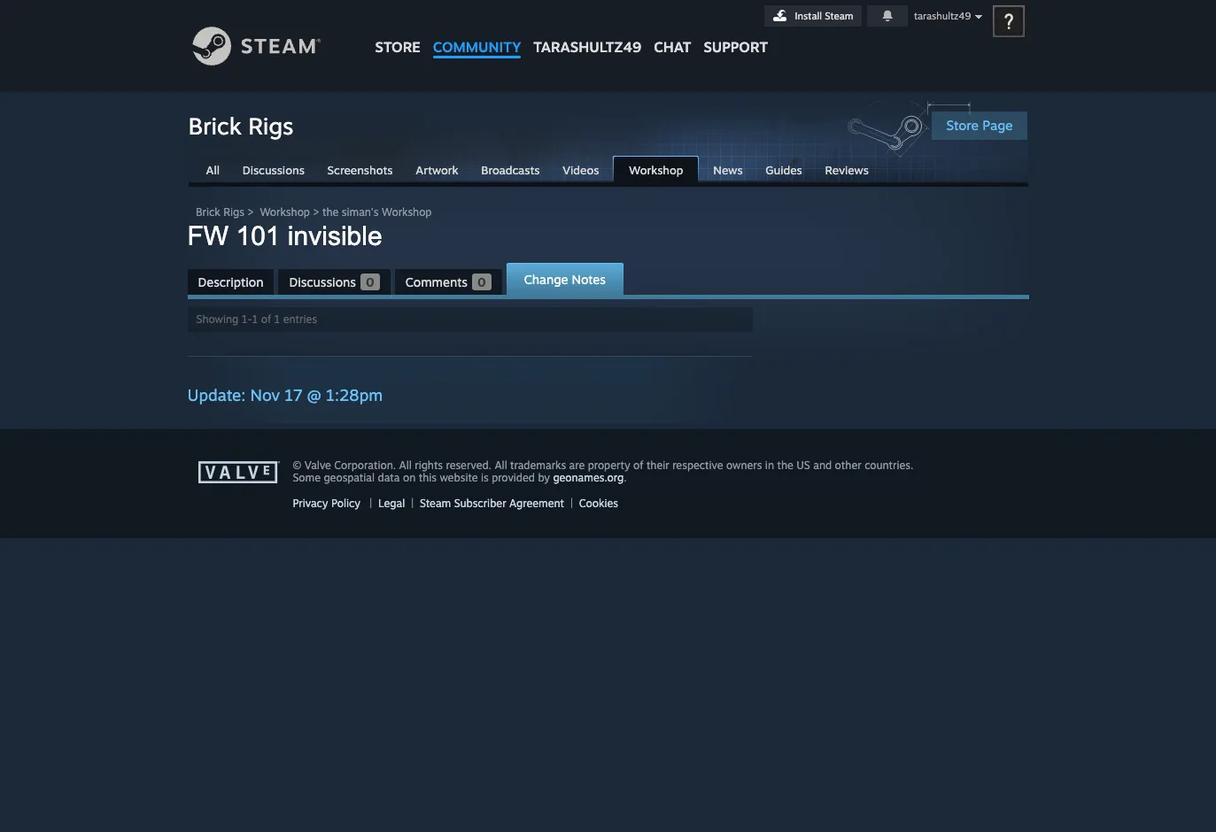 Task type: locate. For each thing, give the bounding box(es) containing it.
in
[[765, 459, 774, 472]]

0 vertical spatial brick
[[188, 112, 242, 140]]

all up brick rigs link
[[206, 163, 220, 177]]

geonames.org
[[553, 471, 624, 485]]

1 vertical spatial tarashultz49
[[534, 38, 642, 56]]

0 vertical spatial workshop link
[[613, 156, 699, 184]]

0 for comments
[[477, 275, 486, 290]]

1 horizontal spatial the
[[777, 459, 794, 472]]

of right .
[[633, 459, 643, 472]]

brick for brick rigs > workshop > the siman's workshop
[[196, 206, 220, 219]]

store
[[946, 117, 979, 134]]

workshop link up fw 101 invisible
[[260, 206, 310, 219]]

tarashultz49 link
[[527, 0, 648, 64]]

all left rights
[[399, 459, 412, 472]]

0 horizontal spatial of
[[261, 313, 271, 326]]

discussions
[[242, 163, 305, 177], [289, 275, 356, 290]]

install steam link
[[764, 5, 861, 27]]

0 vertical spatial rigs
[[248, 112, 294, 140]]

workshop link left news
[[613, 156, 699, 184]]

0 down invisible
[[366, 275, 374, 290]]

1 horizontal spatial 0
[[477, 275, 486, 290]]

2 0 from the left
[[477, 275, 486, 290]]

0 vertical spatial the
[[322, 206, 339, 219]]

brick up 'fw'
[[196, 206, 220, 219]]

0 vertical spatial discussions
[[242, 163, 305, 177]]

store page
[[946, 117, 1013, 134]]

0 horizontal spatial >
[[247, 206, 254, 219]]

the siman's workshop link
[[322, 206, 432, 219]]

17
[[285, 385, 303, 405]]

1 vertical spatial the
[[777, 459, 794, 472]]

guides
[[766, 163, 802, 177]]

1 vertical spatial of
[[633, 459, 643, 472]]

1 horizontal spatial steam
[[825, 10, 854, 22]]

corporation.
[[334, 459, 396, 472]]

workshop
[[629, 163, 683, 177], [260, 206, 310, 219], [382, 206, 432, 219]]

1 vertical spatial workshop link
[[260, 206, 310, 219]]

by
[[538, 471, 550, 485]]

the up invisible
[[322, 206, 339, 219]]

the
[[322, 206, 339, 219], [777, 459, 794, 472]]

0 vertical spatial of
[[261, 313, 271, 326]]

| right legal link
[[411, 497, 414, 510]]

1 horizontal spatial rigs
[[248, 112, 294, 140]]

0 horizontal spatial |
[[370, 497, 372, 510]]

their
[[647, 459, 669, 472]]

rights
[[415, 459, 443, 472]]

0 horizontal spatial rigs
[[223, 206, 244, 219]]

workshop up fw 101 invisible
[[260, 206, 310, 219]]

1 horizontal spatial 1
[[274, 313, 280, 326]]

rigs for brick rigs
[[248, 112, 294, 140]]

1 horizontal spatial workshop link
[[613, 156, 699, 184]]

rigs
[[248, 112, 294, 140], [223, 206, 244, 219]]

the right in at the right bottom
[[777, 459, 794, 472]]

| left the cookies link
[[570, 497, 573, 510]]

0 horizontal spatial workshop
[[260, 206, 310, 219]]

chat
[[654, 38, 691, 56]]

install steam
[[795, 10, 854, 22]]

1-
[[242, 313, 252, 326]]

discussions up "entries"
[[289, 275, 356, 290]]

steam down this at the left bottom of page
[[420, 497, 451, 510]]

steam
[[825, 10, 854, 22], [420, 497, 451, 510]]

0 for discussions
[[366, 275, 374, 290]]

chat link
[[648, 0, 698, 60]]

0 vertical spatial tarashultz49
[[914, 10, 971, 22]]

store page link
[[932, 112, 1027, 140]]

1 vertical spatial steam
[[420, 497, 451, 510]]

change
[[524, 272, 568, 287]]

us
[[797, 459, 810, 472]]

1 left "entries"
[[274, 313, 280, 326]]

2 horizontal spatial workshop
[[629, 163, 683, 177]]

0 horizontal spatial 1
[[252, 313, 258, 326]]

0 horizontal spatial tarashultz49
[[534, 38, 642, 56]]

broadcasts link
[[472, 157, 549, 182]]

101
[[236, 221, 280, 251]]

brick rigs > workshop > the siman's workshop
[[196, 206, 432, 219]]

1 vertical spatial brick
[[196, 206, 220, 219]]

> up invisible
[[313, 206, 319, 219]]

rigs up 101
[[223, 206, 244, 219]]

tarashultz49
[[914, 10, 971, 22], [534, 38, 642, 56]]

1 horizontal spatial workshop
[[382, 206, 432, 219]]

data
[[378, 471, 400, 485]]

of right 1-
[[261, 313, 271, 326]]

1 horizontal spatial |
[[411, 497, 414, 510]]

0 right comments
[[477, 275, 486, 290]]

property
[[588, 459, 630, 472]]

notes
[[572, 272, 606, 287]]

workshop link
[[613, 156, 699, 184], [260, 206, 310, 219]]

> up 101
[[247, 206, 254, 219]]

news link
[[704, 157, 752, 182]]

entries
[[283, 313, 317, 326]]

1 horizontal spatial of
[[633, 459, 643, 472]]

workshop right siman's
[[382, 206, 432, 219]]

workshop left news
[[629, 163, 683, 177]]

of
[[261, 313, 271, 326], [633, 459, 643, 472]]

store
[[375, 38, 421, 56]]

2 1 from the left
[[274, 313, 280, 326]]

1 1 from the left
[[252, 313, 258, 326]]

artwork link
[[407, 157, 467, 182]]

@
[[307, 385, 321, 405]]

0 horizontal spatial all
[[206, 163, 220, 177]]

1 vertical spatial discussions
[[289, 275, 356, 290]]

discussions down brick rigs
[[242, 163, 305, 177]]

privacy policy link
[[293, 497, 360, 510]]

>
[[247, 206, 254, 219], [313, 206, 319, 219]]

valve logo image
[[198, 462, 283, 485]]

brick up all link
[[188, 112, 242, 140]]

all
[[206, 163, 220, 177], [399, 459, 412, 472], [495, 459, 507, 472]]

| left legal
[[370, 497, 372, 510]]

website
[[440, 471, 478, 485]]

geospatial
[[324, 471, 375, 485]]

1 horizontal spatial >
[[313, 206, 319, 219]]

brick for brick rigs
[[188, 112, 242, 140]]

showing
[[196, 313, 238, 326]]

are
[[569, 459, 585, 472]]

reviews link
[[816, 157, 878, 182]]

1 0 from the left
[[366, 275, 374, 290]]

rigs up discussions link
[[248, 112, 294, 140]]

2 horizontal spatial |
[[570, 497, 573, 510]]

steam right install
[[825, 10, 854, 22]]

1 right showing
[[252, 313, 258, 326]]

1 horizontal spatial tarashultz49
[[914, 10, 971, 22]]

cookies
[[579, 497, 618, 510]]

fw 101 invisible
[[187, 221, 382, 251]]

1
[[252, 313, 258, 326], [274, 313, 280, 326]]

0 horizontal spatial 0
[[366, 275, 374, 290]]

update:
[[187, 385, 246, 405]]

brick
[[188, 112, 242, 140], [196, 206, 220, 219]]

1 vertical spatial rigs
[[223, 206, 244, 219]]

0 horizontal spatial workshop link
[[260, 206, 310, 219]]

all right is
[[495, 459, 507, 472]]

0
[[366, 275, 374, 290], [477, 275, 486, 290]]

.
[[624, 471, 627, 485]]

|
[[370, 497, 372, 510], [411, 497, 414, 510], [570, 497, 573, 510]]



Task type: describe. For each thing, give the bounding box(es) containing it.
brick rigs link
[[196, 206, 244, 219]]

nov
[[250, 385, 280, 405]]

1 horizontal spatial all
[[399, 459, 412, 472]]

page
[[983, 117, 1013, 134]]

2 > from the left
[[313, 206, 319, 219]]

store link
[[369, 0, 427, 64]]

1:28pm
[[326, 385, 383, 405]]

2 horizontal spatial all
[[495, 459, 507, 472]]

0 horizontal spatial the
[[322, 206, 339, 219]]

1 > from the left
[[247, 206, 254, 219]]

news
[[713, 163, 743, 177]]

discussions for all
[[242, 163, 305, 177]]

owners
[[726, 459, 762, 472]]

install
[[795, 10, 822, 22]]

other
[[835, 459, 862, 472]]

comments
[[405, 275, 468, 290]]

all link
[[197, 157, 228, 182]]

valve
[[304, 459, 331, 472]]

rigs for brick rigs > workshop > the siman's workshop
[[223, 206, 244, 219]]

0 horizontal spatial steam
[[420, 497, 451, 510]]

screenshots
[[327, 163, 393, 177]]

legal
[[378, 497, 405, 510]]

community
[[433, 38, 521, 56]]

privacy policy | legal | steam subscriber agreement | cookies
[[293, 497, 618, 510]]

showing 1-1 of 1 entries
[[196, 313, 317, 326]]

brick rigs
[[188, 112, 294, 140]]

trademarks
[[510, 459, 566, 472]]

geonames.org link
[[553, 471, 624, 485]]

change notes link
[[506, 263, 624, 295]]

fw
[[187, 221, 229, 251]]

3 | from the left
[[570, 497, 573, 510]]

some
[[293, 471, 321, 485]]

1 | from the left
[[370, 497, 372, 510]]

reviews
[[825, 163, 869, 177]]

0 vertical spatial steam
[[825, 10, 854, 22]]

of inside the © valve corporation. all rights reserved. all trademarks are property of their respective owners in the us and other countries. some geospatial data on this website is provided by geonames.org .
[[633, 459, 643, 472]]

discussions link
[[234, 157, 313, 182]]

change notes
[[524, 272, 606, 287]]

cookies link
[[579, 497, 618, 510]]

videos
[[563, 163, 599, 177]]

respective
[[673, 459, 723, 472]]

this
[[419, 471, 437, 485]]

description link
[[187, 269, 274, 295]]

©
[[293, 459, 301, 472]]

broadcasts
[[481, 163, 540, 177]]

legal link
[[378, 497, 405, 510]]

© valve corporation. all rights reserved. all trademarks are property of their respective owners in the us and other countries. some geospatial data on this website is provided by geonames.org .
[[293, 459, 914, 485]]

reserved.
[[446, 459, 492, 472]]

is
[[481, 471, 489, 485]]

support link
[[698, 0, 774, 60]]

on
[[403, 471, 416, 485]]

provided
[[492, 471, 535, 485]]

policy
[[331, 497, 360, 510]]

update: nov 17 @ 1:28pm
[[187, 385, 383, 405]]

support
[[704, 38, 768, 56]]

videos link
[[554, 157, 608, 182]]

the inside the © valve corporation. all rights reserved. all trademarks are property of their respective owners in the us and other countries. some geospatial data on this website is provided by geonames.org .
[[777, 459, 794, 472]]

2 | from the left
[[411, 497, 414, 510]]

siman's
[[342, 206, 379, 219]]

agreement
[[509, 497, 564, 510]]

invisible
[[288, 221, 382, 251]]

countries.
[[865, 459, 914, 472]]

screenshots link
[[319, 157, 402, 182]]

artwork
[[416, 163, 458, 177]]

subscriber
[[454, 497, 506, 510]]

and
[[813, 459, 832, 472]]

discussions for description
[[289, 275, 356, 290]]

guides link
[[757, 157, 811, 182]]

description
[[198, 275, 263, 290]]

community link
[[427, 0, 527, 64]]

steam subscriber agreement link
[[420, 497, 564, 510]]

privacy
[[293, 497, 328, 510]]



Task type: vqa. For each thing, say whether or not it's contained in the screenshot.
SIMAN'S
yes



